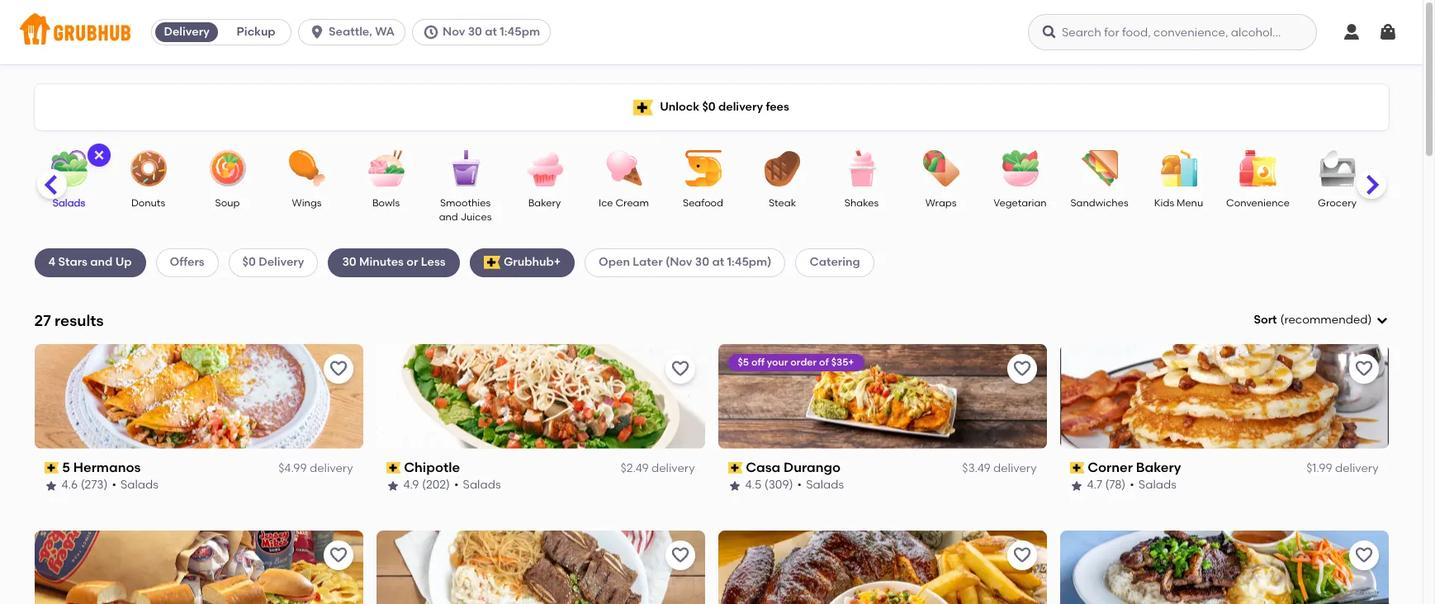 Task type: locate. For each thing, give the bounding box(es) containing it.
bakery down bakery 'image'
[[528, 197, 561, 209]]

subscription pass image left casa
[[728, 463, 743, 474]]

•
[[112, 478, 116, 492], [454, 478, 459, 492], [797, 478, 802, 492], [1130, 478, 1135, 492]]

30 right (nov
[[695, 255, 709, 269]]

salads for casa durango
[[806, 478, 844, 492]]

0 horizontal spatial save this restaurant image
[[328, 546, 348, 565]]

5 hermanos
[[62, 460, 141, 475]]

save this restaurant image for save this restaurant button for ohana kitchen logo
[[670, 546, 690, 565]]

0 vertical spatial delivery
[[164, 25, 210, 39]]

1 vertical spatial $0
[[242, 255, 256, 269]]

Search for food, convenience, alcohol... search field
[[1028, 14, 1317, 50]]

$0 right the unlock
[[702, 100, 716, 114]]

salads right (202)
[[463, 478, 501, 492]]

svg image
[[1342, 22, 1362, 42], [1378, 22, 1398, 42], [423, 24, 439, 40]]

bowls
[[372, 197, 400, 209]]

sandwiches image
[[1071, 150, 1128, 187]]

subscription pass image left chipotle
[[386, 463, 401, 474]]

1 vertical spatial grubhub plus flag logo image
[[484, 256, 500, 270]]

recommended
[[1284, 313, 1368, 327]]

4.6
[[62, 478, 78, 492]]

minutes
[[359, 255, 404, 269]]

0 horizontal spatial subscription pass image
[[44, 463, 59, 474]]

save this restaurant image for save this restaurant button for the pho vina burien logo
[[1354, 546, 1374, 565]]

subscription pass image
[[386, 463, 401, 474], [728, 463, 743, 474]]

2 • from the left
[[454, 478, 459, 492]]

0 vertical spatial at
[[485, 25, 497, 39]]

subscription pass image for chipotle
[[386, 463, 401, 474]]

• right the '(78)'
[[1130, 478, 1135, 492]]

4.5
[[745, 478, 762, 492]]

2 star icon image from the left
[[386, 479, 399, 493]]

star icon image left 4.5
[[728, 479, 741, 493]]

1 horizontal spatial subscription pass image
[[728, 463, 743, 474]]

ice cream image
[[595, 150, 653, 187]]

1 horizontal spatial 30
[[468, 25, 482, 39]]

and down "smoothies"
[[439, 212, 458, 223]]

1 horizontal spatial and
[[439, 212, 458, 223]]

1 star icon image from the left
[[44, 479, 57, 493]]

grubhub plus flag logo image
[[634, 100, 653, 115], [484, 256, 500, 270]]

(202)
[[422, 478, 450, 492]]

4.5 (309)
[[745, 478, 793, 492]]

salads down durango
[[806, 478, 844, 492]]

2 subscription pass image from the left
[[1070, 463, 1084, 474]]

$4.99 delivery
[[278, 462, 353, 476]]

• salads down durango
[[797, 478, 844, 492]]

0 horizontal spatial and
[[90, 255, 113, 269]]

open later (nov 30 at 1:45pm)
[[599, 255, 772, 269]]

2 • salads from the left
[[454, 478, 501, 492]]

4 • salads from the left
[[1130, 478, 1177, 492]]

save this restaurant button for the 'bbq pete's logo'
[[1007, 541, 1037, 570]]

grubhub+
[[504, 255, 561, 269]]

• down casa durango
[[797, 478, 802, 492]]

steak
[[769, 197, 796, 209]]

delivery
[[164, 25, 210, 39], [259, 255, 304, 269]]

hermanos
[[73, 460, 141, 475]]

save this restaurant image
[[328, 359, 348, 379], [670, 359, 690, 379], [670, 546, 690, 565], [1012, 546, 1032, 565], [1354, 546, 1374, 565]]

salads down corner bakery
[[1139, 478, 1177, 492]]

• salads down corner bakery
[[1130, 478, 1177, 492]]

save this restaurant image
[[1012, 359, 1032, 379], [1354, 359, 1374, 379], [328, 546, 348, 565]]

save this restaurant button for the pho vina burien logo
[[1349, 541, 1379, 570]]

1 • salads from the left
[[112, 478, 158, 492]]

save this restaurant button for ohana kitchen logo
[[665, 541, 695, 570]]

2 horizontal spatial save this restaurant image
[[1354, 359, 1374, 379]]

0 horizontal spatial grubhub plus flag logo image
[[484, 256, 500, 270]]

delivery right $1.99 on the bottom of page
[[1335, 462, 1379, 476]]

• for corner bakery
[[1130, 478, 1135, 492]]

donuts
[[131, 197, 165, 209]]

1 horizontal spatial $0
[[702, 100, 716, 114]]

1 horizontal spatial grubhub plus flag logo image
[[634, 100, 653, 115]]

corner bakery
[[1088, 460, 1181, 475]]

3 • from the left
[[797, 478, 802, 492]]

• salads
[[112, 478, 158, 492], [454, 478, 501, 492], [797, 478, 844, 492], [1130, 478, 1177, 492]]

bakery right corner
[[1136, 460, 1181, 475]]

star icon image for casa durango
[[728, 479, 741, 493]]

delivery right '$3.49'
[[993, 462, 1037, 476]]

1 horizontal spatial save this restaurant image
[[1012, 359, 1032, 379]]

• down hermanos
[[112, 478, 116, 492]]

1 vertical spatial delivery
[[259, 255, 304, 269]]

delivery button
[[152, 19, 221, 45]]

cream
[[616, 197, 649, 209]]

30 right nov
[[468, 25, 482, 39]]

delivery left pickup
[[164, 25, 210, 39]]

1 horizontal spatial subscription pass image
[[1070, 463, 1084, 474]]

0 horizontal spatial svg image
[[423, 24, 439, 40]]

offers
[[170, 255, 204, 269]]

or
[[407, 255, 418, 269]]

4 • from the left
[[1130, 478, 1135, 492]]

and left 'up'
[[90, 255, 113, 269]]

3 star icon image from the left
[[728, 479, 741, 493]]

star icon image
[[44, 479, 57, 493], [386, 479, 399, 493], [728, 479, 741, 493], [1070, 479, 1083, 493]]

0 vertical spatial bakery
[[528, 197, 561, 209]]

2 subscription pass image from the left
[[728, 463, 743, 474]]

save this restaurant image for save this restaurant button related to the 'bbq pete's logo'
[[1012, 546, 1032, 565]]

subscription pass image
[[44, 463, 59, 474], [1070, 463, 1084, 474]]

bbq pete's logo image
[[718, 531, 1047, 604]]

None field
[[1254, 312, 1389, 329]]

$0 right offers
[[242, 255, 256, 269]]

• salads for casa durango
[[797, 478, 844, 492]]

of
[[819, 357, 829, 368]]

stars
[[58, 255, 87, 269]]

1 vertical spatial bakery
[[1136, 460, 1181, 475]]

delivery down wings on the left top
[[259, 255, 304, 269]]

svg image inside "field"
[[1375, 314, 1389, 327]]

chipotle
[[404, 460, 460, 475]]

• salads right (202)
[[454, 478, 501, 492]]

kids
[[1154, 197, 1174, 209]]

salads for chipotle
[[463, 478, 501, 492]]

salads for 5 hermanos
[[120, 478, 158, 492]]

save this restaurant image for save this restaurant button related to chipotle logo
[[670, 359, 690, 379]]

• right (202)
[[454, 478, 459, 492]]

none field containing sort
[[1254, 312, 1389, 329]]

save this restaurant button for jersey mike's logo
[[323, 541, 353, 570]]

1 • from the left
[[112, 478, 116, 492]]

$0
[[702, 100, 716, 114], [242, 255, 256, 269]]

casa durango logo image
[[718, 344, 1047, 449]]

3 • salads from the left
[[797, 478, 844, 492]]

catering
[[810, 255, 860, 269]]

$2.49 delivery
[[621, 462, 695, 476]]

grubhub plus flag logo image left the "grubhub+"
[[484, 256, 500, 270]]

salads down salads image
[[53, 197, 85, 209]]

1 horizontal spatial delivery
[[259, 255, 304, 269]]

1 subscription pass image from the left
[[386, 463, 401, 474]]

$1.99 delivery
[[1307, 462, 1379, 476]]

star icon image left 4.6
[[44, 479, 57, 493]]

and
[[439, 212, 458, 223], [90, 255, 113, 269]]

• for casa durango
[[797, 478, 802, 492]]

star icon image for chipotle
[[386, 479, 399, 493]]

soup
[[215, 197, 240, 209]]

less
[[421, 255, 446, 269]]

30
[[468, 25, 482, 39], [342, 255, 357, 269], [695, 255, 709, 269]]

delivery for casa durango
[[993, 462, 1037, 476]]

bakery image
[[516, 150, 574, 187]]

svg image
[[309, 24, 325, 40], [1041, 24, 1058, 40], [92, 149, 105, 162], [1375, 314, 1389, 327]]

1 vertical spatial and
[[90, 255, 113, 269]]

salads down hermanos
[[120, 478, 158, 492]]

• salads for 5 hermanos
[[112, 478, 158, 492]]

at left '1:45pm)'
[[712, 255, 724, 269]]

at
[[485, 25, 497, 39], [712, 255, 724, 269]]

star icon image left 4.9
[[386, 479, 399, 493]]

delivery right $2.49
[[652, 462, 695, 476]]

sandwiches
[[1071, 197, 1128, 209]]

(nov
[[666, 255, 692, 269]]

grubhub plus flag logo image left the unlock
[[634, 100, 653, 115]]

nov 30 at 1:45pm
[[443, 25, 540, 39]]

up
[[115, 255, 132, 269]]

delivery left fees
[[718, 100, 763, 114]]

convenience image
[[1229, 150, 1287, 187]]

0 horizontal spatial at
[[485, 25, 497, 39]]

subscription pass image left corner
[[1070, 463, 1084, 474]]

2 horizontal spatial 30
[[695, 255, 709, 269]]

pickup
[[237, 25, 275, 39]]

1 vertical spatial at
[[712, 255, 724, 269]]

star icon image left 4.7
[[1070, 479, 1083, 493]]

subscription pass image for 5 hermanos
[[44, 463, 59, 474]]

4 star icon image from the left
[[1070, 479, 1083, 493]]

subscription pass image left 5
[[44, 463, 59, 474]]

5 hermanos logo image
[[34, 344, 363, 449]]

0 vertical spatial and
[[439, 212, 458, 223]]

wraps image
[[912, 150, 970, 187]]

grubhub plus flag logo image for unlock $0 delivery fees
[[634, 100, 653, 115]]

0 horizontal spatial delivery
[[164, 25, 210, 39]]

salads
[[53, 197, 85, 209], [120, 478, 158, 492], [463, 478, 501, 492], [806, 478, 844, 492], [1139, 478, 1177, 492]]

shakes
[[845, 197, 879, 209]]

soup image
[[199, 150, 256, 187]]

delivery for 5 hermanos
[[310, 462, 353, 476]]

pho vina burien logo image
[[1060, 531, 1389, 604]]

sort ( recommended )
[[1254, 313, 1372, 327]]

delivery
[[718, 100, 763, 114], [310, 462, 353, 476], [652, 462, 695, 476], [993, 462, 1037, 476], [1335, 462, 1379, 476]]

0 horizontal spatial subscription pass image
[[386, 463, 401, 474]]

0 vertical spatial grubhub plus flag logo image
[[634, 100, 653, 115]]

delivery for corner bakery
[[1335, 462, 1379, 476]]

kids menu
[[1154, 197, 1203, 209]]

at left 1:45pm
[[485, 25, 497, 39]]

at inside 'button'
[[485, 25, 497, 39]]

1 horizontal spatial bakery
[[1136, 460, 1181, 475]]

bakery
[[528, 197, 561, 209], [1136, 460, 1181, 475]]

open
[[599, 255, 630, 269]]

30 left "minutes" at the top
[[342, 255, 357, 269]]

• salads for corner bakery
[[1130, 478, 1177, 492]]

• salads down hermanos
[[112, 478, 158, 492]]

corner bakery logo image
[[1060, 344, 1389, 449]]

1 subscription pass image from the left
[[44, 463, 59, 474]]

30 minutes or less
[[342, 255, 446, 269]]

delivery right $4.99
[[310, 462, 353, 476]]



Task type: describe. For each thing, give the bounding box(es) containing it.
delivery for chipotle
[[652, 462, 695, 476]]

(78)
[[1105, 478, 1126, 492]]

$5 off your order of $35+
[[738, 357, 854, 368]]

star icon image for 5 hermanos
[[44, 479, 57, 493]]

1:45pm)
[[727, 255, 772, 269]]

svg image inside nov 30 at 1:45pm 'button'
[[423, 24, 439, 40]]

4.9 (202)
[[403, 478, 450, 492]]

4.9
[[403, 478, 419, 492]]

$0 delivery
[[242, 255, 304, 269]]

later
[[633, 255, 663, 269]]

seafood image
[[674, 150, 732, 187]]

star icon image for corner bakery
[[1070, 479, 1083, 493]]

1:45pm
[[500, 25, 540, 39]]

juices
[[460, 212, 492, 223]]

delivery inside button
[[164, 25, 210, 39]]

4 stars and up
[[48, 255, 132, 269]]

save this restaurant image for corner bakery logo
[[1354, 359, 1374, 379]]

kids menu image
[[1150, 150, 1208, 187]]

wings
[[292, 197, 322, 209]]

bowls image
[[357, 150, 415, 187]]

4.7 (78)
[[1087, 478, 1126, 492]]

save this restaurant button for chipotle logo
[[665, 354, 695, 384]]

order
[[791, 357, 817, 368]]

27 results
[[34, 311, 104, 330]]

pickup button
[[221, 19, 291, 45]]

)
[[1368, 313, 1372, 327]]

27
[[34, 311, 51, 330]]

unlock $0 delivery fees
[[660, 100, 789, 114]]

30 inside nov 30 at 1:45pm 'button'
[[468, 25, 482, 39]]

• salads for chipotle
[[454, 478, 501, 492]]

0 horizontal spatial 30
[[342, 255, 357, 269]]

grocery image
[[1308, 150, 1366, 187]]

subscription pass image for corner bakery
[[1070, 463, 1084, 474]]

$3.49 delivery
[[962, 462, 1037, 476]]

vegetarian
[[994, 197, 1047, 209]]

svg image inside seattle, wa button
[[309, 24, 325, 40]]

seattle, wa button
[[298, 19, 412, 45]]

smoothies and juices
[[439, 197, 492, 223]]

sort
[[1254, 313, 1277, 327]]

$2.49
[[621, 462, 649, 476]]

smoothies
[[440, 197, 491, 209]]

wings image
[[278, 150, 336, 187]]

wa
[[375, 25, 395, 39]]

ohana kitchen logo image
[[376, 531, 705, 604]]

seattle,
[[329, 25, 372, 39]]

(309)
[[765, 478, 793, 492]]

2 horizontal spatial svg image
[[1378, 22, 1398, 42]]

shakes image
[[833, 150, 891, 187]]

4.7
[[1087, 478, 1102, 492]]

casa
[[746, 460, 781, 475]]

• for 5 hermanos
[[112, 478, 116, 492]]

fees
[[766, 100, 789, 114]]

(273)
[[81, 478, 108, 492]]

1 horizontal spatial at
[[712, 255, 724, 269]]

salads for corner bakery
[[1139, 478, 1177, 492]]

0 vertical spatial $0
[[702, 100, 716, 114]]

chipotle logo image
[[376, 344, 705, 449]]

• for chipotle
[[454, 478, 459, 492]]

casa durango
[[746, 460, 841, 475]]

ice
[[599, 197, 613, 209]]

jersey mike's logo image
[[34, 531, 363, 604]]

grubhub plus flag logo image for grubhub+
[[484, 256, 500, 270]]

5
[[62, 460, 70, 475]]

and inside smoothies and juices
[[439, 212, 458, 223]]

save this restaurant button for corner bakery logo
[[1349, 354, 1379, 384]]

0 horizontal spatial $0
[[242, 255, 256, 269]]

nov
[[443, 25, 465, 39]]

results
[[55, 311, 104, 330]]

$1.99
[[1307, 462, 1333, 476]]

4
[[48, 255, 55, 269]]

unlock
[[660, 100, 700, 114]]

grocery
[[1318, 197, 1357, 209]]

nov 30 at 1:45pm button
[[412, 19, 557, 45]]

seafood
[[683, 197, 723, 209]]

salads image
[[40, 150, 98, 187]]

convenience
[[1226, 197, 1290, 209]]

ice cream
[[599, 197, 649, 209]]

steak image
[[754, 150, 811, 187]]

$3.49
[[962, 462, 991, 476]]

$35+
[[831, 357, 854, 368]]

smoothies and juices image
[[436, 150, 494, 187]]

corner
[[1088, 460, 1133, 475]]

wraps
[[925, 197, 957, 209]]

subscription pass image for casa durango
[[728, 463, 743, 474]]

save this restaurant button for 5 hermanos logo
[[323, 354, 353, 384]]

seattle, wa
[[329, 25, 395, 39]]

$5
[[738, 357, 749, 368]]

durango
[[784, 460, 841, 475]]

$4.99
[[278, 462, 307, 476]]

main navigation navigation
[[0, 0, 1423, 64]]

vegetarian image
[[991, 150, 1049, 187]]

save this restaurant image for save this restaurant button for 5 hermanos logo
[[328, 359, 348, 379]]

donuts image
[[119, 150, 177, 187]]

off
[[751, 357, 765, 368]]

0 horizontal spatial bakery
[[528, 197, 561, 209]]

save this restaurant image for jersey mike's logo
[[328, 546, 348, 565]]

4.6 (273)
[[62, 478, 108, 492]]

1 horizontal spatial svg image
[[1342, 22, 1362, 42]]

your
[[767, 357, 788, 368]]

menu
[[1177, 197, 1203, 209]]

(
[[1280, 313, 1284, 327]]



Task type: vqa. For each thing, say whether or not it's contained in the screenshot.
Save this restaurant icon corresponding to Ohana Kitchen logo
yes



